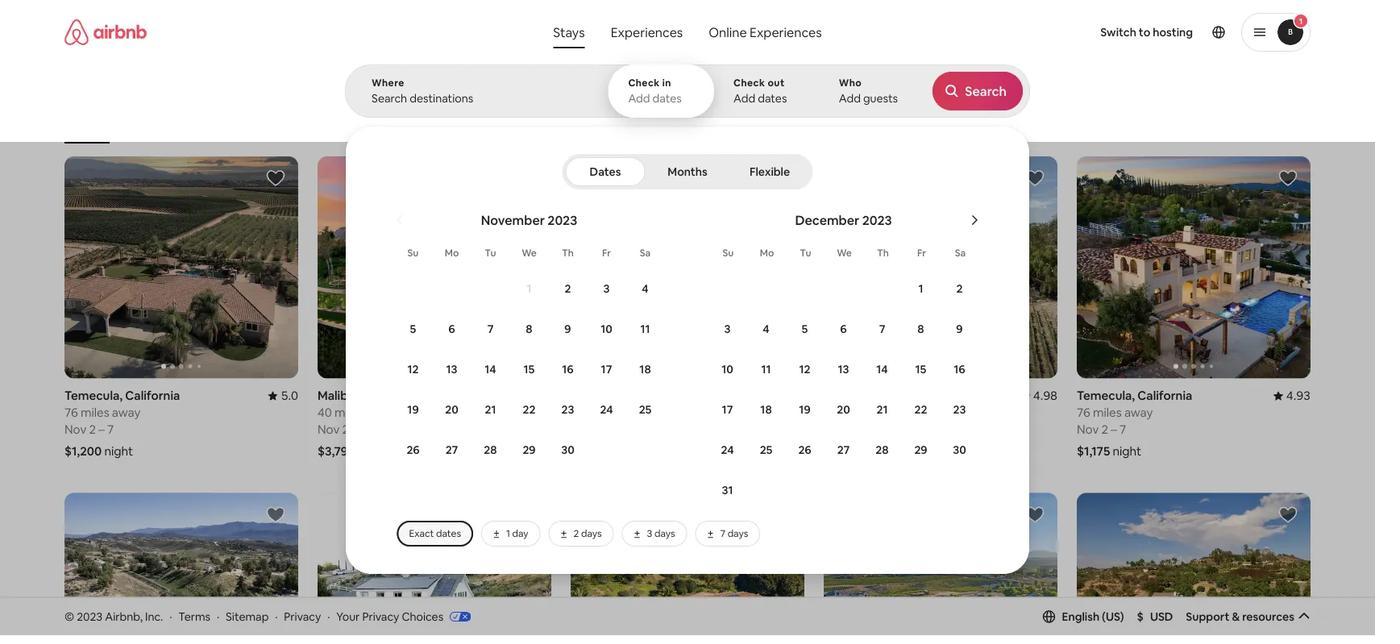Task type: locate. For each thing, give the bounding box(es) containing it.
& left winery
[[957, 405, 965, 421]]

2 29 from the left
[[915, 443, 928, 457]]

3 button
[[588, 269, 626, 308], [708, 310, 747, 348]]

1 19 button from the left
[[394, 390, 433, 429]]

7
[[488, 322, 494, 336], [880, 322, 886, 336], [107, 422, 114, 438], [361, 422, 367, 438], [1120, 422, 1127, 438], [721, 527, 726, 540]]

1 22 from the left
[[523, 402, 536, 417]]

malibu, inside malibu, california 36 miles away
[[571, 388, 611, 404]]

1 23 from the left
[[562, 402, 575, 417]]

1 8 button from the left
[[510, 310, 549, 348]]

terms · sitemap · privacy ·
[[178, 609, 330, 624]]

2 days from the left
[[655, 527, 675, 540]]

22 left '36'
[[523, 402, 536, 417]]

23 up $1,091
[[562, 402, 575, 417]]

2 horizontal spatial nov
[[1077, 422, 1099, 438]]

1 5 from the left
[[410, 322, 416, 336]]

27
[[446, 443, 458, 457], [838, 443, 850, 457]]

0 vertical spatial 18
[[640, 362, 651, 377]]

2
[[565, 281, 571, 296], [957, 281, 963, 296], [89, 422, 96, 438], [342, 422, 349, 438], [1102, 422, 1109, 438], [574, 527, 579, 540]]

40
[[318, 405, 332, 421]]

stays tab panel
[[345, 65, 1376, 574]]

1 horizontal spatial 29
[[915, 443, 928, 457]]

2 21 from the left
[[877, 402, 888, 417]]

2 12 from the left
[[800, 362, 811, 377]]

30
[[562, 443, 575, 457], [953, 443, 967, 457]]

miles inside temecula, california 76 miles away nov 2 – 7 $1,175 night
[[1094, 405, 1122, 421]]

1 8 from the left
[[526, 322, 533, 336]]

25 for the top 25 button
[[639, 402, 652, 417]]

22 button left winery
[[902, 390, 941, 429]]

temecula, up '$1,175'
[[1077, 388, 1136, 404]]

1 28 from the left
[[484, 443, 497, 457]]

guests
[[864, 91, 898, 106]]

nov
[[65, 422, 87, 438], [318, 422, 340, 438], [1077, 422, 1099, 438]]

9 for 1st 9 button from right
[[957, 322, 963, 336]]

0 horizontal spatial 20
[[445, 402, 459, 417]]

tab list
[[566, 154, 810, 190]]

2 20 from the left
[[837, 402, 851, 417]]

1 day
[[506, 527, 529, 540]]

1 19 from the left
[[408, 402, 419, 417]]

1 27 from the left
[[446, 443, 458, 457]]

add for check out add dates
[[734, 91, 756, 106]]

11 for the right the 11 button
[[762, 362, 771, 377]]

2 experiences from the left
[[750, 24, 822, 40]]

1 vertical spatial 11 button
[[747, 350, 786, 389]]

what can we help you find? tab list
[[541, 16, 696, 48]]

16 up temecula, california near callaway vineyard & winery
[[954, 362, 966, 377]]

add to wishlist: malibu, california image
[[773, 169, 792, 188]]

nov for $3,795
[[318, 422, 340, 438]]

experiences up in
[[611, 24, 683, 40]]

experiences
[[611, 24, 683, 40], [750, 24, 822, 40]]

36
[[571, 405, 585, 421]]

california inside temecula, california near callaway vineyard & winery
[[885, 388, 940, 404]]

19
[[408, 402, 419, 417], [800, 402, 811, 417]]

1 horizontal spatial 8
[[918, 322, 925, 336]]

california for temecula, california near callaway vineyard & winery
[[885, 388, 940, 404]]

– inside temecula, california 76 miles away nov 2 – 7 $1,200 night
[[99, 422, 105, 438]]

1 button
[[510, 269, 549, 308], [902, 269, 941, 308]]

amazing left pools
[[803, 119, 843, 132]]

16 up '36'
[[562, 362, 574, 377]]

22 for second 22 button from the left
[[915, 402, 928, 417]]

night right the '$1,200' at the bottom of the page
[[104, 444, 133, 459]]

flexible
[[750, 165, 790, 179]]

day
[[513, 527, 529, 540]]

7 button
[[471, 310, 510, 348], [863, 310, 902, 348]]

29 button down vineyard
[[902, 431, 941, 469]]

0 horizontal spatial 26 button
[[394, 431, 433, 469]]

dates down in
[[653, 91, 682, 106]]

1 horizontal spatial 8 button
[[902, 310, 941, 348]]

25 button up 31 'button'
[[747, 431, 786, 469]]

1 horizontal spatial 26 button
[[786, 431, 825, 469]]

1 horizontal spatial 9 button
[[941, 310, 979, 348]]

1 horizontal spatial 21 button
[[863, 390, 902, 429]]

6
[[449, 322, 455, 336], [841, 322, 847, 336]]

22 button left '36'
[[510, 390, 549, 429]]

0 vertical spatial 25
[[639, 402, 652, 417]]

amazing left views
[[496, 119, 536, 132]]

days down 31 'button'
[[728, 527, 749, 540]]

0 horizontal spatial 3
[[604, 281, 610, 296]]

0 horizontal spatial 9 button
[[549, 310, 588, 348]]

2 sa from the left
[[955, 247, 966, 259]]

days left 3 days
[[581, 527, 602, 540]]

check left in
[[629, 77, 660, 89]]

malibu, up the 40
[[318, 388, 358, 404]]

· left privacy link
[[275, 609, 278, 624]]

14 for 1st 14 'button' from the right
[[877, 362, 888, 377]]

24 button up 31 'button'
[[708, 431, 747, 469]]

california inside malibu, california 40 miles away nov 2 – 7 $3,795
[[361, 388, 416, 404]]

0 horizontal spatial night
[[104, 444, 133, 459]]

1 vertical spatial 25
[[760, 443, 773, 457]]

1 horizontal spatial 20 button
[[825, 390, 863, 429]]

3 nov from the left
[[1077, 422, 1099, 438]]

None search field
[[345, 0, 1376, 574]]

13
[[446, 362, 458, 377], [838, 362, 850, 377]]

2 15 from the left
[[916, 362, 927, 377]]

·
[[170, 609, 172, 624], [217, 609, 220, 624], [275, 609, 278, 624], [328, 609, 330, 624]]

away for temecula, california 76 miles away nov 2 – 7 $1,200 night
[[112, 405, 141, 421]]

0 vertical spatial 4
[[642, 281, 649, 296]]

21
[[485, 402, 496, 417], [877, 402, 888, 417]]

– for $1,175
[[1112, 422, 1118, 438]]

2 horizontal spatial 2023
[[863, 212, 892, 228]]

7 inside temecula, california 76 miles away nov 2 – 7 $1,200 night
[[107, 422, 114, 438]]

add inside check in add dates
[[629, 91, 650, 106]]

20 button
[[433, 390, 471, 429], [825, 390, 863, 429]]

nov up '$1,175'
[[1077, 422, 1099, 438]]

24
[[600, 402, 613, 417], [721, 443, 734, 457]]

privacy
[[284, 609, 321, 624], [362, 609, 399, 624]]

2 button
[[549, 269, 588, 308], [941, 269, 979, 308]]

1 vertical spatial 3
[[725, 322, 731, 336]]

th down december 2023
[[878, 247, 889, 259]]

add up skiing on the right of the page
[[734, 91, 756, 106]]

22 button
[[510, 390, 549, 429], [902, 390, 941, 429]]

1 horizontal spatial 7 button
[[863, 310, 902, 348]]

2 8 from the left
[[918, 322, 925, 336]]

0 horizontal spatial check
[[629, 77, 660, 89]]

1 76 from the left
[[65, 405, 78, 421]]

0 vertical spatial 3
[[604, 281, 610, 296]]

nov down the 40
[[318, 422, 340, 438]]

2 76 from the left
[[1077, 405, 1091, 421]]

2 5 from the left
[[802, 322, 808, 336]]

2 19 from the left
[[800, 402, 811, 417]]

1 1 button from the left
[[510, 269, 549, 308]]

1 13 from the left
[[446, 362, 458, 377]]

california inside temecula, california 76 miles away nov 2 – 7 $1,200 night
[[125, 388, 180, 404]]

2023 for ©
[[77, 609, 103, 624]]

76 inside temecula, california 76 miles away nov 2 – 7 $1,175 night
[[1077, 405, 1091, 421]]

add for check in add dates
[[629, 91, 650, 106]]

0 vertical spatial 11
[[641, 322, 650, 336]]

1 horizontal spatial 28 button
[[863, 431, 902, 469]]

2 6 from the left
[[841, 322, 847, 336]]

20
[[445, 402, 459, 417], [837, 402, 851, 417]]

5.0
[[281, 388, 298, 404]]

experiences up out
[[750, 24, 822, 40]]

privacy left your
[[284, 609, 321, 624]]

amazing for amazing pools
[[803, 119, 843, 132]]

california for malibu, california 40 miles away nov 2 – 7 $3,795
[[361, 388, 416, 404]]

76 inside temecula, california 76 miles away nov 2 – 7 $1,200 night
[[65, 405, 78, 421]]

& inside temecula, california near callaway vineyard & winery
[[957, 405, 965, 421]]

away for malibu, california 40 miles away nov 2 – 7 $3,795
[[366, 405, 395, 421]]

2 horizontal spatial –
[[1112, 422, 1118, 438]]

we down november 2023
[[522, 247, 537, 259]]

2 27 button from the left
[[825, 431, 863, 469]]

check inside check out add dates
[[734, 77, 766, 89]]

1 horizontal spatial 16 button
[[941, 350, 979, 389]]

night inside temecula, california 76 miles away nov 2 – 7 $1,200 night
[[104, 444, 133, 459]]

away inside malibu, california 36 miles away
[[619, 405, 647, 421]]

1 horizontal spatial night
[[855, 444, 883, 459]]

night right $872
[[855, 444, 883, 459]]

temecula, up the '$1,200' at the bottom of the page
[[65, 388, 123, 404]]

1 experiences from the left
[[611, 24, 683, 40]]

1 horizontal spatial 5 button
[[786, 310, 825, 348]]

26 right $3,795 at the bottom left
[[407, 443, 420, 457]]

add down experiences button
[[629, 91, 650, 106]]

check left out
[[734, 77, 766, 89]]

night for $1,200
[[104, 444, 133, 459]]

16 for first 16 button from left
[[562, 362, 574, 377]]

0 horizontal spatial su
[[408, 247, 419, 259]]

28 button
[[471, 431, 510, 469], [863, 431, 902, 469]]

14 button
[[471, 350, 510, 389], [863, 350, 902, 389]]

stays
[[554, 24, 585, 40]]

25 for rightmost 25 button
[[760, 443, 773, 457]]

nov for $1,200
[[65, 422, 87, 438]]

12
[[408, 362, 419, 377], [800, 362, 811, 377]]

1 12 button from the left
[[394, 350, 433, 389]]

malibu, for 40
[[318, 388, 358, 404]]

miles right '36'
[[587, 405, 616, 421]]

1 horizontal spatial 19 button
[[786, 390, 825, 429]]

temecula, inside temecula, california 76 miles away nov 2 – 7 $1,175 night
[[1077, 388, 1136, 404]]

2023 right '©'
[[77, 609, 103, 624]]

miles right the 40
[[335, 405, 363, 421]]

5 button
[[394, 310, 433, 348], [786, 310, 825, 348]]

miles for malibu, california 40 miles away nov 2 – 7 $3,795
[[335, 405, 363, 421]]

dates for check in add dates
[[653, 91, 682, 106]]

1 2 button from the left
[[549, 269, 588, 308]]

1 horizontal spatial 13
[[838, 362, 850, 377]]

0 horizontal spatial 13
[[446, 362, 458, 377]]

1 14 from the left
[[485, 362, 497, 377]]

english (us)
[[1063, 610, 1125, 624]]

23 button up $1,091
[[549, 390, 588, 429]]

15
[[524, 362, 535, 377], [916, 362, 927, 377]]

30 down '36'
[[562, 443, 575, 457]]

1 23 button from the left
[[549, 390, 588, 429]]

2023 right november at top
[[548, 212, 578, 228]]

0 horizontal spatial 4
[[642, 281, 649, 296]]

3 · from the left
[[275, 609, 278, 624]]

16 button up winery
[[941, 350, 979, 389]]

31 button
[[708, 471, 747, 510]]

1 29 from the left
[[523, 443, 536, 457]]

nov up the '$1,200' at the bottom of the page
[[65, 422, 87, 438]]

2 30 button from the left
[[941, 431, 979, 469]]

23 button left 4.98 out of 5 average rating icon
[[941, 390, 979, 429]]

2 privacy from the left
[[362, 609, 399, 624]]

amazing
[[496, 119, 536, 132], [803, 119, 843, 132]]

1 horizontal spatial 22
[[915, 402, 928, 417]]

76 up '$1,175'
[[1077, 405, 1091, 421]]

29 down vineyard
[[915, 443, 928, 457]]

4 away from the left
[[1125, 405, 1153, 421]]

29 left $1,091
[[523, 443, 536, 457]]

7 inside malibu, california 40 miles away nov 2 – 7 $3,795
[[361, 422, 367, 438]]

1 temecula, from the left
[[65, 388, 123, 404]]

2 13 button from the left
[[825, 350, 863, 389]]

california inside temecula, california 76 miles away nov 2 – 7 $1,175 night
[[1138, 388, 1193, 404]]

& right support
[[1233, 610, 1241, 624]]

0 horizontal spatial 29 button
[[510, 431, 549, 469]]

malibu, california 36 miles away
[[571, 388, 669, 421]]

1 6 from the left
[[449, 322, 455, 336]]

4.98 out of 5 average rating image
[[1021, 388, 1058, 404]]

24 button right '36'
[[588, 390, 626, 429]]

miles inside malibu, california 36 miles away
[[587, 405, 616, 421]]

dates
[[653, 91, 682, 106], [758, 91, 787, 106], [436, 527, 461, 540]]

29 for 2nd 29 button from the left
[[915, 443, 928, 457]]

2 away from the left
[[366, 405, 395, 421]]

amazing for amazing views
[[496, 119, 536, 132]]

miles up the '$1,200' at the bottom of the page
[[81, 405, 109, 421]]

add inside who add guests
[[839, 91, 861, 106]]

california inside malibu, california 36 miles away
[[614, 388, 669, 404]]

25 button right '36'
[[626, 390, 665, 429]]

0 horizontal spatial 14
[[485, 362, 497, 377]]

1 button
[[1242, 13, 1311, 52]]

6 for first 6 button from the right
[[841, 322, 847, 336]]

1 horizontal spatial experiences
[[750, 24, 822, 40]]

2 16 button from the left
[[941, 350, 979, 389]]

1 horizontal spatial 30 button
[[941, 431, 979, 469]]

nov inside temecula, california 76 miles away nov 2 – 7 $1,200 night
[[65, 422, 87, 438]]

away inside temecula, california 76 miles away nov 2 – 7 $1,200 night
[[112, 405, 141, 421]]

26 button down the near
[[786, 431, 825, 469]]

– inside malibu, california 40 miles away nov 2 – 7 $3,795
[[352, 422, 358, 438]]

show
[[651, 538, 680, 553]]

25
[[639, 402, 652, 417], [760, 443, 773, 457]]

1 add from the left
[[629, 91, 650, 106]]

0 horizontal spatial 16 button
[[549, 350, 588, 389]]

night
[[104, 444, 133, 459], [855, 444, 883, 459], [1113, 444, 1142, 459]]

2 9 button from the left
[[941, 310, 979, 348]]

2 malibu, from the left
[[571, 388, 611, 404]]

night inside temecula, california 76 miles away nov 2 – 7 $1,175 night
[[1113, 444, 1142, 459]]

2 16 from the left
[[954, 362, 966, 377]]

temecula, inside temecula, california near callaway vineyard & winery
[[824, 388, 882, 404]]

0 horizontal spatial 11
[[641, 322, 650, 336]]

tab list inside stays tab panel
[[566, 154, 810, 190]]

26 left $872
[[799, 443, 812, 457]]

4.93 out of 5 average rating image
[[1274, 388, 1311, 404]]

1 horizontal spatial we
[[837, 247, 852, 259]]

group
[[65, 81, 1035, 144], [65, 156, 298, 379], [318, 156, 552, 379], [571, 156, 805, 379], [824, 156, 1058, 379], [1077, 156, 1311, 379], [65, 493, 298, 636], [318, 493, 552, 636], [571, 493, 805, 636], [824, 493, 1058, 636], [1077, 493, 1311, 636]]

1 horizontal spatial 6 button
[[825, 310, 863, 348]]

1 horizontal spatial 11
[[762, 362, 771, 377]]

experiences inside experiences button
[[611, 24, 683, 40]]

tu down november at top
[[485, 247, 496, 259]]

miles for temecula, california 76 miles away nov 2 – 7 $1,200 night
[[81, 405, 109, 421]]

hosting
[[1153, 25, 1194, 40]]

0 vertical spatial 3 button
[[588, 269, 626, 308]]

19 for 1st 19 'button'
[[408, 402, 419, 417]]

3 night from the left
[[1113, 444, 1142, 459]]

0 horizontal spatial 15
[[524, 362, 535, 377]]

76 up the '$1,200' at the bottom of the page
[[65, 405, 78, 421]]

sa
[[640, 247, 651, 259], [955, 247, 966, 259]]

2 26 from the left
[[799, 443, 812, 457]]

1 vertical spatial 3 button
[[708, 310, 747, 348]]

1 horizontal spatial 27
[[838, 443, 850, 457]]

0 horizontal spatial 21
[[485, 402, 496, 417]]

nov inside malibu, california 40 miles away nov 2 – 7 $3,795
[[318, 422, 340, 438]]

away inside malibu, california 40 miles away nov 2 – 7 $3,795
[[366, 405, 395, 421]]

2 inside malibu, california 40 miles away nov 2 – 7 $3,795
[[342, 422, 349, 438]]

1 button for november 2023
[[510, 269, 549, 308]]

2 27 from the left
[[838, 443, 850, 457]]

2 nov from the left
[[318, 422, 340, 438]]

temecula, up the near
[[824, 388, 882, 404]]

3 for left 3 button
[[604, 281, 610, 296]]

malibu, inside malibu, california 40 miles away nov 2 – 7 $3,795
[[318, 388, 358, 404]]

2 add from the left
[[734, 91, 756, 106]]

10 for top 10 button
[[601, 322, 613, 336]]

dates right exact
[[436, 527, 461, 540]]

3 days from the left
[[728, 527, 749, 540]]

· left your
[[328, 609, 330, 624]]

3 temecula, from the left
[[1077, 388, 1136, 404]]

temecula, inside temecula, california 76 miles away nov 2 – 7 $1,200 night
[[65, 388, 123, 404]]

26 button right $3,795 at the bottom left
[[394, 431, 433, 469]]

30 button down '36'
[[549, 431, 588, 469]]

15 for 2nd the 15 button
[[916, 362, 927, 377]]

10
[[601, 322, 613, 336], [722, 362, 734, 377]]

6 button
[[433, 310, 471, 348], [825, 310, 863, 348]]

show map button
[[635, 526, 741, 565]]

· right inc.
[[170, 609, 172, 624]]

0 horizontal spatial 8 button
[[510, 310, 549, 348]]

add to wishlist: temecula, california image
[[266, 505, 285, 525]]

2 · from the left
[[217, 609, 220, 624]]

0 vertical spatial 24 button
[[588, 390, 626, 429]]

3 away from the left
[[619, 405, 647, 421]]

19 button
[[394, 390, 433, 429], [786, 390, 825, 429]]

1 26 from the left
[[407, 443, 420, 457]]

miles inside malibu, california 40 miles away nov 2 – 7 $3,795
[[335, 405, 363, 421]]

days
[[581, 527, 602, 540], [655, 527, 675, 540], [728, 527, 749, 540]]

days left map
[[655, 527, 675, 540]]

30 down vineyard
[[953, 443, 967, 457]]

1 miles from the left
[[81, 405, 109, 421]]

0 horizontal spatial 19 button
[[394, 390, 433, 429]]

25 right '36'
[[639, 402, 652, 417]]

· right terms link
[[217, 609, 220, 624]]

4.98
[[1034, 388, 1058, 404]]

0 horizontal spatial temecula,
[[65, 388, 123, 404]]

1 mo from the left
[[445, 247, 459, 259]]

tab list containing dates
[[566, 154, 810, 190]]

2 7 button from the left
[[863, 310, 902, 348]]

25 left $872
[[760, 443, 773, 457]]

1 horizontal spatial malibu,
[[571, 388, 611, 404]]

11 button
[[626, 310, 665, 348], [747, 350, 786, 389]]

27 button
[[433, 431, 471, 469], [825, 431, 863, 469]]

away inside temecula, california 76 miles away nov 2 – 7 $1,175 night
[[1125, 405, 1153, 421]]

add inside check out add dates
[[734, 91, 756, 106]]

experiences inside online experiences link
[[750, 24, 822, 40]]

0 vertical spatial 17
[[601, 362, 612, 377]]

add to wishlist: temecula, california image
[[266, 169, 285, 188], [1026, 169, 1045, 188], [1279, 169, 1298, 188], [519, 505, 539, 525], [1026, 505, 1045, 525]]

1 horizontal spatial 3 button
[[708, 310, 747, 348]]

28 for 2nd 28 button
[[876, 443, 889, 457]]

miles up '$1,175'
[[1094, 405, 1122, 421]]

1 horizontal spatial 10 button
[[708, 350, 747, 389]]

– for $1,200
[[99, 422, 105, 438]]

1 away from the left
[[112, 405, 141, 421]]

privacy right your
[[362, 609, 399, 624]]

7 inside temecula, california 76 miles away nov 2 – 7 $1,175 night
[[1120, 422, 1127, 438]]

california
[[125, 388, 180, 404], [361, 388, 416, 404], [614, 388, 669, 404], [885, 388, 940, 404], [1138, 388, 1193, 404]]

29 button left $1,091
[[510, 431, 549, 469]]

2023
[[548, 212, 578, 228], [863, 212, 892, 228], [77, 609, 103, 624]]

1 26 button from the left
[[394, 431, 433, 469]]

2023 for november
[[548, 212, 578, 228]]

1 12 from the left
[[408, 362, 419, 377]]

away
[[112, 405, 141, 421], [366, 405, 395, 421], [619, 405, 647, 421], [1125, 405, 1153, 421]]

1 we from the left
[[522, 247, 537, 259]]

23 left winery
[[954, 402, 967, 417]]

1 horizontal spatial sa
[[955, 247, 966, 259]]

1 vertical spatial 4
[[763, 322, 770, 336]]

2 horizontal spatial dates
[[758, 91, 787, 106]]

2 horizontal spatial 3
[[725, 322, 731, 336]]

0 horizontal spatial 18
[[640, 362, 651, 377]]

miles for malibu, california 36 miles away
[[587, 405, 616, 421]]

30 for first the '30' button from the right
[[953, 443, 967, 457]]

1 16 from the left
[[562, 362, 574, 377]]

2 2 button from the left
[[941, 269, 979, 308]]

1 30 from the left
[[562, 443, 575, 457]]

0 horizontal spatial 29
[[523, 443, 536, 457]]

2 1 button from the left
[[902, 269, 941, 308]]

1 horizontal spatial 2023
[[548, 212, 578, 228]]

2 23 from the left
[[954, 402, 967, 417]]

76 for temecula, california 76 miles away nov 2 – 7 $1,200 night
[[65, 405, 78, 421]]

1 horizontal spatial 27 button
[[825, 431, 863, 469]]

th down november 2023
[[562, 247, 574, 259]]

1 horizontal spatial 10
[[722, 362, 734, 377]]

dates inside check out add dates
[[758, 91, 787, 106]]

0 vertical spatial &
[[957, 405, 965, 421]]

22 right callaway
[[915, 402, 928, 417]]

tiny homes
[[896, 119, 948, 132]]

18 left the near
[[761, 402, 772, 417]]

21 button
[[471, 390, 510, 429], [863, 390, 902, 429]]

0 horizontal spatial privacy
[[284, 609, 321, 624]]

30 button
[[549, 431, 588, 469], [941, 431, 979, 469]]

6 for 1st 6 button from the left
[[449, 322, 455, 336]]

9 for second 9 button from the right
[[565, 322, 571, 336]]

1 15 from the left
[[524, 362, 535, 377]]

8 for second 8 button from the right
[[526, 322, 533, 336]]

76 for temecula, california 76 miles away nov 2 – 7 $1,175 night
[[1077, 405, 1091, 421]]

miles inside temecula, california 76 miles away nov 2 – 7 $1,200 night
[[81, 405, 109, 421]]

30 button down winery
[[941, 431, 979, 469]]

16 button
[[549, 350, 588, 389], [941, 350, 979, 389]]

0 horizontal spatial 7 button
[[471, 310, 510, 348]]

1 check from the left
[[629, 77, 660, 89]]

1 horizontal spatial 29 button
[[902, 431, 941, 469]]

24 up 31 'button'
[[721, 443, 734, 457]]

tu down the december
[[801, 247, 812, 259]]

night for $1,175
[[1113, 444, 1142, 459]]

2 horizontal spatial add
[[839, 91, 861, 106]]

1 horizontal spatial 12 button
[[786, 350, 825, 389]]

5 for 1st 5 button
[[410, 322, 416, 336]]

dates for check out add dates
[[758, 91, 787, 106]]

– for $3,795
[[352, 422, 358, 438]]

1 horizontal spatial su
[[723, 247, 734, 259]]

1 nov from the left
[[65, 422, 87, 438]]

0 horizontal spatial 28 button
[[471, 431, 510, 469]]

1 15 button from the left
[[510, 350, 549, 389]]

1 vertical spatial 24
[[721, 443, 734, 457]]

vineyard
[[905, 405, 954, 421]]

california for temecula, california 76 miles away nov 2 – 7 $1,175 night
[[1138, 388, 1193, 404]]

1 horizontal spatial 28
[[876, 443, 889, 457]]

0 horizontal spatial 2 button
[[549, 269, 588, 308]]

nov inside temecula, california 76 miles away nov 2 – 7 $1,175 night
[[1077, 422, 1099, 438]]

0 horizontal spatial 12 button
[[394, 350, 433, 389]]

3 california from the left
[[614, 388, 669, 404]]

dates
[[590, 165, 621, 179]]

nov for $1,175
[[1077, 422, 1099, 438]]

0 horizontal spatial 21 button
[[471, 390, 510, 429]]

days for 3 days
[[655, 527, 675, 540]]

22
[[523, 402, 536, 417], [915, 402, 928, 417]]

calendar application
[[365, 194, 1376, 515]]

1 horizontal spatial tu
[[801, 247, 812, 259]]

check inside check in add dates
[[629, 77, 660, 89]]

we down december 2023
[[837, 247, 852, 259]]

temecula, for temecula, california 76 miles away nov 2 – 7 $1,200 night
[[65, 388, 123, 404]]

english
[[1063, 610, 1100, 624]]

18 up malibu, california 36 miles away
[[640, 362, 651, 377]]

dates down out
[[758, 91, 787, 106]]

4 california from the left
[[885, 388, 940, 404]]

3 miles from the left
[[587, 405, 616, 421]]

night right '$1,175'
[[1113, 444, 1142, 459]]

24 right '36'
[[600, 402, 613, 417]]

0 horizontal spatial 18 button
[[626, 350, 665, 389]]

$1,175
[[1077, 444, 1111, 459]]

0 horizontal spatial 25 button
[[626, 390, 665, 429]]

0 horizontal spatial 25
[[639, 402, 652, 417]]

10 button
[[588, 310, 626, 348], [708, 350, 747, 389]]

1 13 button from the left
[[433, 350, 471, 389]]

california for malibu, california 36 miles away
[[614, 388, 669, 404]]

0 horizontal spatial 26
[[407, 443, 420, 457]]

malibu, up '36'
[[571, 388, 611, 404]]

1 vertical spatial &
[[1233, 610, 1241, 624]]

2023 right the december
[[863, 212, 892, 228]]

1 vertical spatial 10 button
[[708, 350, 747, 389]]

0 horizontal spatial 17 button
[[588, 350, 626, 389]]

1 vertical spatial 18
[[761, 402, 772, 417]]

switch to hosting
[[1101, 25, 1194, 40]]

18 for 18 "button" to the left
[[640, 362, 651, 377]]

1 horizontal spatial 24 button
[[708, 431, 747, 469]]

dates inside check in add dates
[[653, 91, 682, 106]]

exact
[[409, 527, 434, 540]]

2 9 from the left
[[957, 322, 963, 336]]

– inside temecula, california 76 miles away nov 2 – 7 $1,175 night
[[1112, 422, 1118, 438]]

1 horizontal spatial 4 button
[[747, 310, 786, 348]]

months button
[[649, 157, 727, 186]]

16 button up '36'
[[549, 350, 588, 389]]

1 privacy from the left
[[284, 609, 321, 624]]

add down who
[[839, 91, 861, 106]]

0 horizontal spatial &
[[957, 405, 965, 421]]

1 – from the left
[[99, 422, 105, 438]]

1 horizontal spatial 4
[[763, 322, 770, 336]]

3 – from the left
[[1112, 422, 1118, 438]]

1 horizontal spatial 18 button
[[747, 390, 786, 429]]



Task type: vqa. For each thing, say whether or not it's contained in the screenshot.


Task type: describe. For each thing, give the bounding box(es) containing it.
2 inside temecula, california 76 miles away nov 2 – 7 $1,200 night
[[89, 422, 96, 438]]

$872
[[824, 444, 852, 459]]

23 for 2nd 23 button from the right
[[562, 402, 575, 417]]

temecula, california near callaway vineyard & winery
[[824, 388, 1008, 421]]

22 for first 22 button
[[523, 402, 536, 417]]

skiing
[[741, 119, 768, 132]]

0 vertical spatial 11 button
[[626, 310, 665, 348]]

26 for 1st 26 button from the left
[[407, 443, 420, 457]]

0 horizontal spatial 4 button
[[626, 269, 665, 308]]

temecula, california 76 miles away nov 2 – 7 $1,175 night
[[1077, 388, 1193, 459]]

2 mo from the left
[[760, 247, 774, 259]]

1 28 button from the left
[[471, 431, 510, 469]]

exact dates
[[409, 527, 461, 540]]

2 28 button from the left
[[863, 431, 902, 469]]

privacy link
[[284, 609, 321, 624]]

1 inside dropdown button
[[1300, 16, 1303, 26]]

temecula, for temecula, california 76 miles away nov 2 – 7 $1,175 night
[[1077, 388, 1136, 404]]

november 2023
[[481, 212, 578, 228]]

1 14 button from the left
[[471, 350, 510, 389]]

2 su from the left
[[723, 247, 734, 259]]

trending
[[976, 119, 1017, 132]]

1 button for december 2023
[[902, 269, 941, 308]]

pools
[[845, 119, 870, 132]]

(us)
[[1103, 610, 1125, 624]]

$3,795
[[318, 444, 355, 459]]

add to wishlist: temecula, california image for temecula, california 76 miles away nov 2 – 7 $1,175 night
[[1279, 169, 1298, 188]]

choices
[[402, 609, 444, 624]]

2 14 button from the left
[[863, 350, 902, 389]]

1 21 from the left
[[485, 402, 496, 417]]

0 horizontal spatial 24 button
[[588, 390, 626, 429]]

check in add dates
[[629, 77, 682, 106]]

11 for topmost the 11 button
[[641, 322, 650, 336]]

your privacy choices
[[337, 609, 444, 624]]

4.93
[[1287, 388, 1311, 404]]

terms link
[[178, 609, 211, 624]]

switch
[[1101, 25, 1137, 40]]

temecula, for temecula, california near callaway vineyard & winery
[[824, 388, 882, 404]]

2 fr from the left
[[918, 247, 927, 259]]

who
[[839, 77, 862, 89]]

map
[[682, 538, 706, 553]]

15 for second the 15 button from right
[[524, 362, 535, 377]]

days for 7 days
[[728, 527, 749, 540]]

19 for 2nd 19 'button' from left
[[800, 402, 811, 417]]

group containing amazing views
[[65, 81, 1035, 144]]

0 horizontal spatial 17
[[601, 362, 612, 377]]

in
[[663, 77, 672, 89]]

stays button
[[541, 16, 598, 48]]

1 6 button from the left
[[433, 310, 471, 348]]

check for check out add dates
[[734, 77, 766, 89]]

18 for bottommost 18 "button"
[[761, 402, 772, 417]]

online experiences link
[[696, 16, 835, 48]]

27 for second 27 button from the right
[[446, 443, 458, 457]]

winery
[[968, 405, 1008, 421]]

1 th from the left
[[562, 247, 574, 259]]

days for 2 days
[[581, 527, 602, 540]]

tiny
[[896, 119, 915, 132]]

1 7 button from the left
[[471, 310, 510, 348]]

0 horizontal spatial 3 button
[[588, 269, 626, 308]]

4 for 4 button to the right
[[763, 322, 770, 336]]

28 for 1st 28 button from the left
[[484, 443, 497, 457]]

1 sa from the left
[[640, 247, 651, 259]]

2023 for december
[[863, 212, 892, 228]]

1 horizontal spatial 17 button
[[708, 390, 747, 429]]

away for temecula, california 76 miles away nov 2 – 7 $1,175 night
[[1125, 405, 1153, 421]]

1 16 button from the left
[[549, 350, 588, 389]]

terms
[[178, 609, 211, 624]]

december 2023
[[795, 212, 892, 228]]

months
[[668, 165, 708, 179]]

2 8 button from the left
[[902, 310, 941, 348]]

26 for 1st 26 button from the right
[[799, 443, 812, 457]]

30 for 2nd the '30' button from right
[[562, 443, 575, 457]]

online
[[709, 24, 747, 40]]

1 horizontal spatial 11 button
[[747, 350, 786, 389]]

add to wishlist: temecula, california image for temecula, california 76 miles away nov 2 – 7 $1,200 night
[[266, 169, 285, 188]]

0 vertical spatial 10 button
[[588, 310, 626, 348]]

0 vertical spatial 17 button
[[588, 350, 626, 389]]

2 button for november 2023
[[549, 269, 588, 308]]

2 12 button from the left
[[786, 350, 825, 389]]

miles for temecula, california 76 miles away nov 2 – 7 $1,175 night
[[1094, 405, 1122, 421]]

2 5 button from the left
[[786, 310, 825, 348]]

4 for left 4 button
[[642, 281, 649, 296]]

show map
[[651, 538, 706, 553]]

1 22 button from the left
[[510, 390, 549, 429]]

december
[[795, 212, 860, 228]]

2 13 from the left
[[838, 362, 850, 377]]

1 tu from the left
[[485, 247, 496, 259]]

23 for second 23 button from left
[[954, 402, 967, 417]]

sitemap
[[226, 609, 269, 624]]

1 21 button from the left
[[471, 390, 510, 429]]

add to wishlist: fallbrook, california image
[[1279, 505, 1298, 525]]

2 6 button from the left
[[825, 310, 863, 348]]

cabins
[[432, 119, 463, 132]]

to
[[1139, 25, 1151, 40]]

1 27 button from the left
[[433, 431, 471, 469]]

usd
[[1151, 610, 1174, 624]]

29 for first 29 button
[[523, 443, 536, 457]]

support & resources button
[[1187, 610, 1311, 624]]

2 19 button from the left
[[786, 390, 825, 429]]

add to wishlist: temecula, california image for temecula, california near callaway vineyard & winery
[[1026, 169, 1045, 188]]

$ usd
[[1138, 610, 1174, 624]]

1 su from the left
[[408, 247, 419, 259]]

1 horizontal spatial 25 button
[[747, 431, 786, 469]]

1 horizontal spatial &
[[1233, 610, 1241, 624]]

caves
[[363, 119, 391, 132]]

1 30 button from the left
[[549, 431, 588, 469]]

where
[[372, 77, 405, 89]]

airbnb,
[[105, 609, 143, 624]]

16 for 2nd 16 button
[[954, 362, 966, 377]]

$872 night
[[824, 444, 883, 459]]

2 22 button from the left
[[902, 390, 941, 429]]

0 vertical spatial 25 button
[[626, 390, 665, 429]]

check out add dates
[[734, 77, 787, 106]]

3 for 3 button to the right
[[725, 322, 731, 336]]

1 20 from the left
[[445, 402, 459, 417]]

dates button
[[566, 157, 646, 186]]

2 20 button from the left
[[825, 390, 863, 429]]

support & resources
[[1187, 610, 1295, 624]]

experiences button
[[598, 16, 696, 48]]

2 tu from the left
[[801, 247, 812, 259]]

10 for 10 button to the right
[[722, 362, 734, 377]]

your privacy choices link
[[337, 609, 471, 625]]

november
[[481, 212, 545, 228]]

31
[[722, 483, 733, 498]]

©
[[65, 609, 74, 624]]

omg!
[[600, 119, 626, 132]]

2 th from the left
[[878, 247, 889, 259]]

views
[[538, 119, 564, 132]]

0 horizontal spatial dates
[[436, 527, 461, 540]]

none search field containing stays
[[345, 0, 1376, 574]]

$1,091
[[571, 444, 606, 459]]

sitemap link
[[226, 609, 269, 624]]

mansions
[[662, 119, 705, 132]]

switch to hosting link
[[1091, 15, 1203, 49]]

2 night from the left
[[855, 444, 883, 459]]

1 vertical spatial 18 button
[[747, 390, 786, 429]]

amazing views
[[496, 119, 564, 132]]

2 29 button from the left
[[902, 431, 941, 469]]

near
[[824, 405, 851, 421]]

temecula, california 76 miles away nov 2 – 7 $1,200 night
[[65, 388, 180, 459]]

1 · from the left
[[170, 609, 172, 624]]

1 horizontal spatial 17
[[722, 402, 733, 417]]

4 · from the left
[[328, 609, 330, 624]]

2 button for december 2023
[[941, 269, 979, 308]]

27 for second 27 button from left
[[838, 443, 850, 457]]

1 horizontal spatial 24
[[721, 443, 734, 457]]

who add guests
[[839, 77, 898, 106]]

2 15 button from the left
[[902, 350, 941, 389]]

3 days
[[647, 527, 675, 540]]

1 vertical spatial 24 button
[[708, 431, 747, 469]]

2 vertical spatial 3
[[647, 527, 653, 540]]

2 23 button from the left
[[941, 390, 979, 429]]

1 20 button from the left
[[433, 390, 471, 429]]

7 days
[[721, 527, 749, 540]]

california for temecula, california 76 miles away nov 2 – 7 $1,200 night
[[125, 388, 180, 404]]

5 for 1st 5 button from the right
[[802, 322, 808, 336]]

2 we from the left
[[837, 247, 852, 259]]

malibu, for 36
[[571, 388, 611, 404]]

2 inside temecula, california 76 miles away nov 2 – 7 $1,175 night
[[1102, 422, 1109, 438]]

support
[[1187, 610, 1230, 624]]

$
[[1138, 610, 1144, 624]]

$1,200
[[65, 444, 102, 459]]

profile element
[[849, 0, 1311, 65]]

2 21 button from the left
[[863, 390, 902, 429]]

© 2023 airbnb, inc. ·
[[65, 609, 172, 624]]

1 29 button from the left
[[510, 431, 549, 469]]

callaway
[[853, 405, 903, 421]]

Where field
[[372, 91, 583, 106]]

1 5 button from the left
[[394, 310, 433, 348]]

2 26 button from the left
[[786, 431, 825, 469]]

malibu, california 40 miles away nov 2 – 7 $3,795
[[318, 388, 416, 459]]

amazing pools
[[803, 119, 870, 132]]

homes
[[917, 119, 948, 132]]

inc.
[[145, 609, 163, 624]]

1 9 button from the left
[[549, 310, 588, 348]]

check for check in add dates
[[629, 77, 660, 89]]

your
[[337, 609, 360, 624]]

8 for second 8 button from the left
[[918, 322, 925, 336]]

online experiences
[[709, 24, 822, 40]]

5.0 out of 5 average rating image
[[268, 388, 298, 404]]

14 for 2nd 14 'button' from the right
[[485, 362, 497, 377]]

0 horizontal spatial 24
[[600, 402, 613, 417]]

english (us) button
[[1043, 610, 1125, 624]]

resources
[[1243, 610, 1295, 624]]

out
[[768, 77, 785, 89]]

1 fr from the left
[[602, 247, 611, 259]]

flexible button
[[730, 157, 810, 186]]

away for malibu, california 36 miles away
[[619, 405, 647, 421]]

2 days
[[574, 527, 602, 540]]



